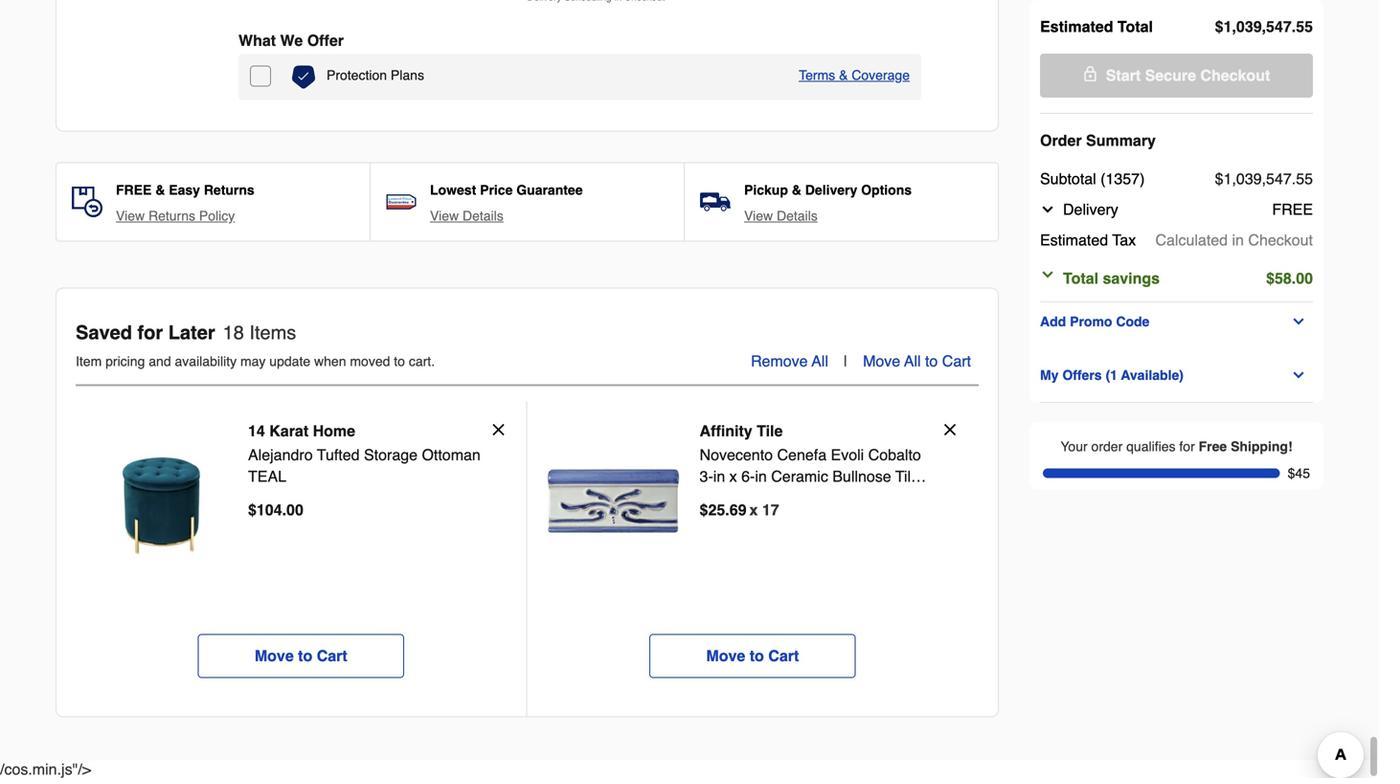 Task type: vqa. For each thing, say whether or not it's contained in the screenshot.
4.5 Stars image associated with 284
no



Task type: describe. For each thing, give the bounding box(es) containing it.
(0.1-
[[700, 489, 731, 507]]

$ 1,039,547 . 55 for (1357)
[[1215, 170, 1313, 188]]

protection plans
[[327, 68, 424, 83]]

affinity tile novecento cenefa evoli cobalto 3-in x 6-in ceramic bullnose tile (0.1-sq. ft/ piece) $ 25 . 69 x 17
[[700, 422, 921, 519]]

move for novecento cenefa evoli cobalto 3-in x 6-in ceramic bullnose tile (0.1-sq. ft/ piece)
[[706, 648, 746, 665]]

estimated tax
[[1040, 231, 1136, 249]]

details for &
[[777, 208, 818, 224]]

$ 104 .00
[[248, 502, 304, 519]]

checkout for calculated in checkout
[[1249, 231, 1313, 249]]

all for move
[[905, 353, 921, 370]]

view returns policy link
[[116, 206, 235, 226]]

policy
[[199, 208, 235, 224]]

cart for alejandro tufted storage ottoman teal
[[317, 648, 347, 665]]

savings
[[1103, 270, 1160, 287]]

summary
[[1086, 132, 1156, 149]]

code
[[1116, 314, 1150, 330]]

.00 for $ 104 .00
[[282, 502, 304, 519]]

options
[[861, 183, 912, 198]]

view for free & easy returns
[[116, 208, 145, 224]]

view details for lowest
[[430, 208, 504, 224]]

0 vertical spatial total
[[1118, 18, 1153, 35]]

may
[[240, 354, 266, 369]]

chevron down image for delivery
[[1040, 202, 1056, 217]]

69
[[730, 502, 747, 519]]

18
[[223, 322, 244, 344]]

ceramic
[[771, 468, 829, 486]]

calculated
[[1156, 231, 1228, 249]]

protection
[[327, 68, 387, 83]]

close image for alejandro tufted storage ottoman teal
[[490, 422, 507, 439]]

update
[[269, 354, 311, 369]]

& for free
[[155, 183, 165, 198]]

104
[[257, 502, 282, 519]]

offers
[[1063, 368, 1102, 383]]

cobalto
[[869, 446, 921, 464]]

. for subtotal (1357)
[[1292, 170, 1296, 188]]

cenefa
[[777, 446, 827, 464]]

your
[[1061, 439, 1088, 455]]

karat
[[269, 422, 309, 440]]

subtotal
[[1040, 170, 1097, 188]]

14
[[248, 422, 265, 440]]

guarantee
[[517, 183, 583, 198]]

0 horizontal spatial total
[[1063, 270, 1099, 287]]

1 vertical spatial tile
[[896, 468, 920, 486]]

pricing
[[105, 354, 145, 369]]

1 horizontal spatial delivery
[[1063, 201, 1119, 218]]

.00 for $ 58 .00
[[1292, 270, 1313, 287]]

1,039,547 for estimated total
[[1224, 18, 1292, 35]]

my offers (1 available) link
[[1040, 364, 1313, 387]]

25
[[708, 502, 725, 519]]

order
[[1092, 439, 1123, 455]]

$ up start secure checkout
[[1215, 18, 1224, 35]]

55 for subtotal (1357)
[[1296, 170, 1313, 188]]

teal
[[248, 468, 286, 486]]

cart.
[[409, 354, 435, 369]]

6-
[[742, 468, 755, 486]]

start secure checkout
[[1106, 67, 1271, 84]]

coverage
[[852, 68, 910, 83]]

estimated total
[[1040, 18, 1153, 35]]

item pricing and availability may update when moved to cart.
[[76, 354, 435, 369]]

2 horizontal spatial move
[[863, 353, 901, 370]]

affinity
[[700, 422, 753, 440]]

calculated in checkout
[[1156, 231, 1313, 249]]

checkout for start secure checkout
[[1201, 67, 1271, 84]]

evoli
[[831, 446, 864, 464]]

|
[[844, 353, 848, 370]]

protection plan filled image
[[292, 66, 315, 89]]

lowest
[[430, 183, 476, 198]]

alejandro
[[248, 446, 313, 464]]

my
[[1040, 368, 1059, 383]]

items
[[249, 322, 296, 344]]

& for terms
[[839, 68, 848, 83]]

free & easy returns
[[116, 183, 255, 198]]

$ up calculated in checkout
[[1215, 170, 1224, 188]]

58
[[1275, 270, 1292, 287]]

view returns policy
[[116, 208, 235, 224]]

remove all button
[[751, 350, 829, 373]]

ft/
[[756, 489, 769, 507]]

add promo code
[[1040, 314, 1150, 330]]

cart inside move all to cart button
[[942, 353, 971, 370]]

(1
[[1106, 368, 1118, 383]]

details for price
[[463, 208, 504, 224]]

chevron down image for total savings
[[1040, 267, 1056, 283]]

subtotal (1357)
[[1040, 170, 1145, 188]]

start
[[1106, 67, 1141, 84]]

availability
[[175, 354, 237, 369]]

move to cart button for x 17
[[650, 635, 856, 679]]

view details for pickup
[[744, 208, 818, 224]]

qualifies
[[1127, 439, 1176, 455]]

storage
[[364, 446, 418, 464]]

novecento
[[700, 446, 773, 464]]

we
[[280, 32, 303, 49]]

move to cart for x 17
[[706, 648, 799, 665]]

& for pickup
[[792, 183, 802, 198]]

1 horizontal spatial returns
[[204, 183, 255, 198]]



Task type: locate. For each thing, give the bounding box(es) containing it.
.
[[1292, 18, 1296, 35], [1292, 170, 1296, 188], [725, 502, 730, 519]]

0 horizontal spatial move to cart button
[[198, 635, 404, 679]]

. for estimated total
[[1292, 18, 1296, 35]]

1 1,039,547 from the top
[[1224, 18, 1292, 35]]

move
[[863, 353, 901, 370], [255, 648, 294, 665], [706, 648, 746, 665]]

1 horizontal spatial move
[[706, 648, 746, 665]]

moved
[[350, 354, 390, 369]]

free for free
[[1273, 201, 1313, 218]]

1,039,547 for subtotal (1357)
[[1224, 170, 1292, 188]]

remove
[[751, 353, 808, 370]]

0 horizontal spatial .00
[[282, 502, 304, 519]]

1 horizontal spatial all
[[905, 353, 921, 370]]

1 horizontal spatial tile
[[896, 468, 920, 486]]

1 vertical spatial 1,039,547
[[1224, 170, 1292, 188]]

1 55 from the top
[[1296, 18, 1313, 35]]

0 vertical spatial returns
[[204, 183, 255, 198]]

0 vertical spatial .
[[1292, 18, 1296, 35]]

3-
[[700, 468, 714, 486]]

2 move to cart button from the left
[[650, 635, 856, 679]]

free
[[1199, 439, 1227, 455]]

1 vertical spatial delivery
[[1063, 201, 1119, 218]]

2 estimated from the top
[[1040, 231, 1109, 249]]

0 vertical spatial estimated
[[1040, 18, 1114, 35]]

tax
[[1113, 231, 1136, 249]]

$ down 3- at the bottom of page
[[700, 502, 708, 519]]

saved
[[76, 322, 132, 344]]

2 all from the left
[[905, 353, 921, 370]]

offer
[[307, 32, 344, 49]]

1 horizontal spatial move to cart
[[706, 648, 799, 665]]

1 $ 1,039,547 . 55 from the top
[[1215, 18, 1313, 35]]

item
[[76, 354, 102, 369]]

1 horizontal spatial for
[[1180, 439, 1195, 455]]

1 move to cart from the left
[[255, 648, 347, 665]]

0 vertical spatial $ 1,039,547 . 55
[[1215, 18, 1313, 35]]

2 view details link from the left
[[744, 206, 818, 226]]

free up calculated in checkout
[[1273, 201, 1313, 218]]

to
[[925, 353, 938, 370], [394, 354, 405, 369], [298, 648, 313, 665], [750, 648, 764, 665]]

1 close image from the left
[[490, 422, 507, 439]]

delivery down subtotal (1357)
[[1063, 201, 1119, 218]]

your order qualifies for free shipping!
[[1061, 439, 1293, 455]]

0 vertical spatial chevron down image
[[1040, 202, 1056, 217]]

1 vertical spatial checkout
[[1249, 231, 1313, 249]]

returns inside "view returns policy" 'link'
[[148, 208, 195, 224]]

view down lowest
[[430, 208, 459, 224]]

0 vertical spatial 55
[[1296, 18, 1313, 35]]

1,039,547 up start secure checkout
[[1224, 18, 1292, 35]]

$
[[1215, 18, 1224, 35], [1215, 170, 1224, 188], [1267, 270, 1275, 287], [248, 502, 257, 519], [700, 502, 708, 519]]

(1357)
[[1101, 170, 1145, 188]]

move all to cart
[[863, 353, 971, 370]]

1 vertical spatial estimated
[[1040, 231, 1109, 249]]

promo
[[1070, 314, 1113, 330]]

$ 1,039,547 . 55
[[1215, 18, 1313, 35], [1215, 170, 1313, 188]]

1 horizontal spatial view details link
[[744, 206, 818, 226]]

later
[[168, 322, 215, 344]]

1 horizontal spatial cart
[[769, 648, 799, 665]]

available)
[[1121, 368, 1184, 383]]

home
[[313, 422, 355, 440]]

view down free & easy returns
[[116, 208, 145, 224]]

details down the price
[[463, 208, 504, 224]]

2 vertical spatial chevron down image
[[1292, 368, 1307, 383]]

chevron down image
[[1040, 202, 1056, 217], [1040, 267, 1056, 283], [1292, 368, 1307, 383]]

terms & coverage
[[799, 68, 910, 83]]

chevron down image up 'add'
[[1040, 267, 1056, 283]]

move to cart button
[[198, 635, 404, 679], [650, 635, 856, 679]]

order
[[1040, 132, 1082, 149]]

view inside 'link'
[[116, 208, 145, 224]]

0 horizontal spatial for
[[137, 322, 163, 344]]

delivery left "options"
[[805, 183, 858, 198]]

0 vertical spatial .00
[[1292, 270, 1313, 287]]

0 vertical spatial tile
[[757, 422, 783, 440]]

0 horizontal spatial move to cart
[[255, 648, 347, 665]]

and
[[149, 354, 171, 369]]

0 horizontal spatial view details
[[430, 208, 504, 224]]

move to cart for 104
[[255, 648, 347, 665]]

1 vertical spatial returns
[[148, 208, 195, 224]]

total savings
[[1063, 270, 1160, 287]]

0 horizontal spatial returns
[[148, 208, 195, 224]]

2 move to cart from the left
[[706, 648, 799, 665]]

1 horizontal spatial view
[[430, 208, 459, 224]]

novecento cenefa evoli cobalto 3-in x 6-in ceramic bullnose tile (0.1-sq. ft/ piece) image
[[547, 434, 681, 569]]

piece)
[[773, 489, 817, 507]]

move all to cart button
[[863, 350, 971, 373]]

1 horizontal spatial details
[[777, 208, 818, 224]]

1 vertical spatial $ 1,039,547 . 55
[[1215, 170, 1313, 188]]

$ 1,039,547 . 55 up calculated in checkout
[[1215, 170, 1313, 188]]

1 horizontal spatial &
[[792, 183, 802, 198]]

returns
[[204, 183, 255, 198], [148, 208, 195, 224]]

when
[[314, 354, 346, 369]]

move to cart button for 104
[[198, 635, 404, 679]]

0 horizontal spatial details
[[463, 208, 504, 224]]

x right "69"
[[750, 502, 758, 519]]

all left '|'
[[812, 353, 829, 370]]

tufted
[[317, 446, 360, 464]]

all for remove
[[812, 353, 829, 370]]

1 vertical spatial for
[[1180, 439, 1195, 455]]

price
[[480, 183, 513, 198]]

1 vertical spatial free
[[1273, 201, 1313, 218]]

returns down easy at the left
[[148, 208, 195, 224]]

view
[[116, 208, 145, 224], [430, 208, 459, 224], [744, 208, 773, 224]]

2 horizontal spatial in
[[1232, 231, 1244, 249]]

shipping!
[[1231, 439, 1293, 455]]

estimated
[[1040, 18, 1114, 35], [1040, 231, 1109, 249]]

cart
[[942, 353, 971, 370], [317, 648, 347, 665], [769, 648, 799, 665]]

0 vertical spatial for
[[137, 322, 163, 344]]

1 all from the left
[[812, 353, 829, 370]]

1 vertical spatial .00
[[282, 502, 304, 519]]

free up "view returns policy" 'link'
[[116, 183, 152, 198]]

view details link for lowest
[[430, 206, 504, 226]]

ottoman
[[422, 446, 481, 464]]

2 1,039,547 from the top
[[1224, 170, 1292, 188]]

0 horizontal spatial tile
[[757, 422, 783, 440]]

checkout inside button
[[1201, 67, 1271, 84]]

all right '|'
[[905, 353, 921, 370]]

details down pickup & delivery options
[[777, 208, 818, 224]]

what
[[239, 32, 276, 49]]

1 estimated from the top
[[1040, 18, 1114, 35]]

2 horizontal spatial cart
[[942, 353, 971, 370]]

secure
[[1145, 67, 1197, 84]]

lowest price guarantee
[[430, 183, 583, 198]]

2 horizontal spatial &
[[839, 68, 848, 83]]

1 view details from the left
[[430, 208, 504, 224]]

0 horizontal spatial move
[[255, 648, 294, 665]]

1,039,547
[[1224, 18, 1292, 35], [1224, 170, 1292, 188]]

0 vertical spatial checkout
[[1201, 67, 1271, 84]]

terms
[[799, 68, 836, 83]]

1 horizontal spatial in
[[755, 468, 767, 486]]

chevron down image inside my offers (1 available) link
[[1292, 368, 1307, 383]]

0 vertical spatial x
[[730, 468, 737, 486]]

1,039,547 up calculated in checkout
[[1224, 170, 1292, 188]]

pickup
[[744, 183, 788, 198]]

chevron down image down chevron down icon
[[1292, 368, 1307, 383]]

in
[[1232, 231, 1244, 249], [714, 468, 725, 486], [755, 468, 767, 486]]

my offers (1 available)
[[1040, 368, 1184, 383]]

for up and
[[137, 322, 163, 344]]

3 view from the left
[[744, 208, 773, 224]]

for
[[137, 322, 163, 344], [1180, 439, 1195, 455]]

1 horizontal spatial view details
[[744, 208, 818, 224]]

0 horizontal spatial close image
[[490, 422, 507, 439]]

2 horizontal spatial view
[[744, 208, 773, 224]]

returns up 'policy'
[[204, 183, 255, 198]]

$ 1,039,547 . 55 for total
[[1215, 18, 1313, 35]]

checkout up 58
[[1249, 231, 1313, 249]]

close image for novecento cenefa evoli cobalto 3-in x 6-in ceramic bullnose tile (0.1-sq. ft/ piece)
[[942, 422, 959, 439]]

1 vertical spatial total
[[1063, 270, 1099, 287]]

total down the estimated tax
[[1063, 270, 1099, 287]]

in up ft/
[[755, 468, 767, 486]]

1 horizontal spatial total
[[1118, 18, 1153, 35]]

14 karat home alejandro tufted storage ottoman teal
[[248, 422, 481, 486]]

0 horizontal spatial &
[[155, 183, 165, 198]]

1 vertical spatial chevron down image
[[1040, 267, 1056, 283]]

2 close image from the left
[[942, 422, 959, 439]]

.00 up chevron down icon
[[1292, 270, 1313, 287]]

1 move to cart button from the left
[[198, 635, 404, 679]]

17
[[762, 502, 779, 519]]

$ inside the affinity tile novecento cenefa evoli cobalto 3-in x 6-in ceramic bullnose tile (0.1-sq. ft/ piece) $ 25 . 69 x 17
[[700, 502, 708, 519]]

1 horizontal spatial move to cart button
[[650, 635, 856, 679]]

view details down lowest
[[430, 208, 504, 224]]

free
[[116, 183, 152, 198], [1273, 201, 1313, 218]]

all
[[812, 353, 829, 370], [905, 353, 921, 370]]

in up (0.1-
[[714, 468, 725, 486]]

estimated left tax
[[1040, 231, 1109, 249]]

view details link for pickup
[[744, 206, 818, 226]]

sq.
[[731, 489, 752, 507]]

remove all
[[751, 353, 829, 370]]

$ 58 .00
[[1267, 270, 1313, 287]]

view details link down lowest
[[430, 206, 504, 226]]

add promo code link
[[1040, 310, 1313, 333]]

total up start
[[1118, 18, 1153, 35]]

0 horizontal spatial delivery
[[805, 183, 858, 198]]

easy
[[169, 183, 200, 198]]

$ down teal
[[248, 502, 257, 519]]

0 vertical spatial delivery
[[805, 183, 858, 198]]

0 horizontal spatial x
[[730, 468, 737, 486]]

55 for estimated total
[[1296, 18, 1313, 35]]

for left free
[[1180, 439, 1195, 455]]

1 details from the left
[[463, 208, 504, 224]]

1 vertical spatial .
[[1292, 170, 1296, 188]]

alejandro tufted storage ottoman teal image
[[95, 434, 229, 569]]

& left easy at the left
[[155, 183, 165, 198]]

.00 down teal
[[282, 502, 304, 519]]

checkout right secure
[[1201, 67, 1271, 84]]

. inside the affinity tile novecento cenefa evoli cobalto 3-in x 6-in ceramic bullnose tile (0.1-sq. ft/ piece) $ 25 . 69 x 17
[[725, 502, 730, 519]]

1 horizontal spatial close image
[[942, 422, 959, 439]]

chevron down image down the subtotal
[[1040, 202, 1056, 217]]

cart for novecento cenefa evoli cobalto 3-in x 6-in ceramic bullnose tile (0.1-sq. ft/ piece)
[[769, 648, 799, 665]]

&
[[839, 68, 848, 83], [155, 183, 165, 198], [792, 183, 802, 198]]

chevron down image
[[1292, 314, 1307, 330]]

$ down calculated in checkout
[[1267, 270, 1275, 287]]

2 $ 1,039,547 . 55 from the top
[[1215, 170, 1313, 188]]

checkout
[[1201, 67, 1271, 84], [1249, 231, 1313, 249]]

2 view details from the left
[[744, 208, 818, 224]]

& inside button
[[839, 68, 848, 83]]

plans
[[391, 68, 424, 83]]

tile down cobalto
[[896, 468, 920, 486]]

view details down pickup at the top of the page
[[744, 208, 818, 224]]

in right calculated
[[1232, 231, 1244, 249]]

$45
[[1288, 466, 1311, 481]]

1 horizontal spatial free
[[1273, 201, 1313, 218]]

1 vertical spatial 55
[[1296, 170, 1313, 188]]

view for lowest price guarantee
[[430, 208, 459, 224]]

what we offer
[[239, 32, 344, 49]]

2 details from the left
[[777, 208, 818, 224]]

estimated for estimated tax
[[1040, 231, 1109, 249]]

0 horizontal spatial free
[[116, 183, 152, 198]]

1 horizontal spatial .00
[[1292, 270, 1313, 287]]

0 horizontal spatial in
[[714, 468, 725, 486]]

1 vertical spatial x
[[750, 502, 758, 519]]

bullnose
[[833, 468, 892, 486]]

0 vertical spatial 1,039,547
[[1224, 18, 1292, 35]]

free for free & easy returns
[[116, 183, 152, 198]]

0 vertical spatial free
[[116, 183, 152, 198]]

secure image
[[1083, 66, 1099, 81]]

pickup & delivery options
[[744, 183, 912, 198]]

x left 6-
[[730, 468, 737, 486]]

2 vertical spatial .
[[725, 502, 730, 519]]

estimated up secure icon
[[1040, 18, 1114, 35]]

1 view details link from the left
[[430, 206, 504, 226]]

view details link down pickup at the top of the page
[[744, 206, 818, 226]]

$ 1,039,547 . 55 up start secure checkout
[[1215, 18, 1313, 35]]

& right terms
[[839, 68, 848, 83]]

close image
[[490, 422, 507, 439], [942, 422, 959, 439]]

view details link
[[430, 206, 504, 226], [744, 206, 818, 226]]

0 horizontal spatial view details link
[[430, 206, 504, 226]]

1 view from the left
[[116, 208, 145, 224]]

0 horizontal spatial cart
[[317, 648, 347, 665]]

move for alejandro tufted storage ottoman teal
[[255, 648, 294, 665]]

view details
[[430, 208, 504, 224], [744, 208, 818, 224]]

2 55 from the top
[[1296, 170, 1313, 188]]

view down pickup at the top of the page
[[744, 208, 773, 224]]

0 horizontal spatial view
[[116, 208, 145, 224]]

view for pickup & delivery options
[[744, 208, 773, 224]]

saved for later 18 items
[[76, 322, 296, 344]]

estimated for estimated total
[[1040, 18, 1114, 35]]

0 horizontal spatial all
[[812, 353, 829, 370]]

tile up the cenefa
[[757, 422, 783, 440]]

2 view from the left
[[430, 208, 459, 224]]

1 horizontal spatial x
[[750, 502, 758, 519]]

& right pickup at the top of the page
[[792, 183, 802, 198]]



